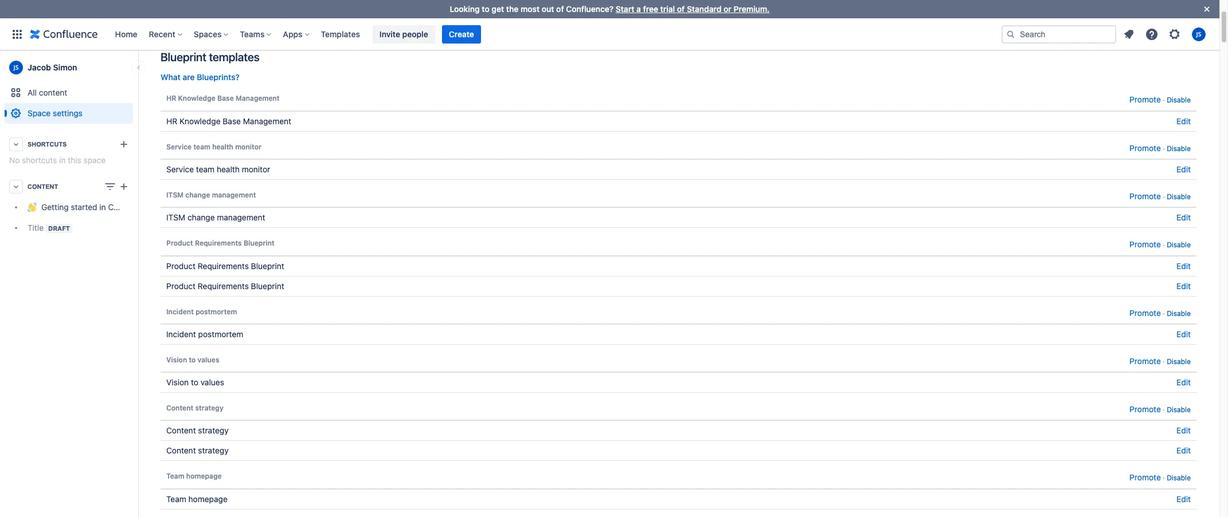 Task type: vqa. For each thing, say whether or not it's contained in the screenshot.
bottommost Marketing Plan Blueprint
no



Task type: describe. For each thing, give the bounding box(es) containing it.
quickly
[[506, 26, 533, 36]]

edit link for itsm change management
[[1177, 213, 1191, 223]]

1 vertical spatial postmortem
[[198, 330, 243, 339]]

create link
[[442, 25, 481, 43]]

or
[[724, 4, 732, 14]]

8 edit from the top
[[1177, 426, 1191, 436]]

create
[[449, 29, 474, 39]]

create
[[820, 26, 843, 36]]

· for hr knowledge base management
[[1163, 96, 1165, 104]]

help
[[269, 26, 285, 36]]

standardise
[[303, 26, 346, 36]]

4 disable from the top
[[1167, 241, 1191, 250]]

1 vertical spatial knowledge
[[179, 116, 220, 126]]

jacob simon
[[28, 62, 77, 72]]

confluence?
[[566, 4, 614, 14]]

disable for service team health monitor
[[1167, 144, 1191, 153]]

promote for team homepage
[[1130, 473, 1161, 483]]

home
[[115, 29, 137, 39]]

1 team from the top
[[166, 473, 184, 481]]

space settings link
[[5, 103, 133, 124]]

getting
[[41, 203, 69, 212]]

1 vertical spatial health
[[217, 164, 240, 174]]

premium.
[[734, 4, 770, 14]]

edit for hr knowledge base management
[[1177, 116, 1191, 126]]

1 vision to values from the top
[[166, 356, 219, 365]]

search image
[[1006, 30, 1015, 39]]

simon
[[53, 62, 77, 72]]

jacob
[[28, 62, 51, 72]]

what are blueprints?
[[161, 72, 240, 82]]

disable for itsm change management
[[1167, 193, 1191, 201]]

edit link for service team health monitor
[[1177, 164, 1191, 174]]

8 edit link from the top
[[1177, 426, 1191, 436]]

promote for vision to values
[[1130, 357, 1161, 366]]

1 hr knowledge base management from the top
[[166, 94, 280, 103]]

0 vertical spatial change
[[185, 191, 210, 199]]

edit for team homepage
[[1177, 495, 1191, 504]]

content strategy for 3rd the edit link from the bottom of the page
[[166, 426, 229, 436]]

requirements for 7th the edit link from the bottom
[[198, 261, 249, 271]]

templates for templates are a great way to help you standardise your documentation and enable your team quickly get started writing content. you have no templates specific to this space yet, create your first one to get started.
[[161, 26, 199, 36]]

0 vertical spatial started
[[549, 26, 575, 36]]

product requirements blueprint for the edit link associated with product requirements blueprint
[[166, 281, 284, 291]]

0 vertical spatial management
[[212, 191, 256, 199]]

people
[[402, 29, 428, 39]]

edit link for content strategy
[[1177, 446, 1191, 456]]

2 your from the left
[[467, 26, 483, 36]]

1 horizontal spatial a
[[637, 4, 641, 14]]

1 vertical spatial base
[[223, 116, 241, 126]]

promote button for team homepage
[[1130, 472, 1161, 485]]

0 vertical spatial health
[[212, 142, 233, 151]]

out
[[542, 4, 554, 14]]

space
[[28, 108, 51, 118]]

7 disable link from the top
[[1167, 406, 1191, 415]]

0 vertical spatial base
[[217, 94, 234, 103]]

home link
[[112, 25, 141, 43]]

this inside space element
[[68, 155, 81, 165]]

created
[[187, 5, 228, 18]]

blueprint templates
[[161, 51, 259, 64]]

and
[[424, 26, 438, 36]]

1 horizontal spatial templates
[[230, 5, 283, 18]]

edit for content strategy
[[1177, 446, 1191, 456]]

your profile and preferences image
[[1192, 27, 1206, 41]]

0 horizontal spatial get
[[492, 4, 504, 14]]

looking
[[450, 4, 480, 14]]

7 promote button from the top
[[1130, 403, 1161, 417]]

spaces
[[194, 29, 222, 39]]

started inside space element
[[71, 203, 97, 212]]

1 vertical spatial management
[[243, 116, 291, 126]]

1 of from the left
[[556, 4, 564, 14]]

invite people
[[379, 29, 428, 39]]

product for 7th the edit link from the bottom
[[166, 261, 196, 271]]

promote button for vision to values
[[1130, 355, 1161, 368]]

0 vertical spatial management
[[236, 94, 280, 103]]

1 itsm change management from the top
[[166, 191, 256, 199]]

banner containing home
[[0, 18, 1219, 50]]

disable link for vision to values
[[1167, 358, 1191, 366]]

great
[[221, 26, 241, 36]]

invite
[[379, 29, 400, 39]]

no shortcuts in this space
[[9, 155, 106, 165]]

2 service team health monitor from the top
[[166, 164, 270, 174]]

getting started in confluence link
[[5, 197, 150, 218]]

2 service from the top
[[166, 164, 194, 174]]

user created templates
[[161, 5, 283, 18]]

space settings
[[28, 108, 82, 118]]

0 vertical spatial homepage
[[186, 473, 222, 481]]

teams
[[240, 29, 265, 39]]

what
[[161, 72, 181, 82]]

draft
[[48, 225, 70, 232]]

0 vertical spatial team
[[486, 26, 504, 36]]

recent
[[149, 29, 175, 39]]

disable link for team homepage
[[1167, 474, 1191, 483]]

start
[[616, 4, 634, 14]]

first
[[864, 26, 879, 36]]

change view image
[[103, 180, 117, 194]]

are for what
[[183, 72, 195, 82]]

2 itsm from the top
[[166, 213, 185, 223]]

templates are a great way to help you standardise your documentation and enable your team quickly get started writing content. you have no templates specific to this space yet, create your first one to get started.
[[161, 26, 949, 36]]

disable for incident postmortem
[[1167, 309, 1191, 318]]

documentation
[[366, 26, 422, 36]]

· for team homepage
[[1163, 474, 1165, 483]]

4 · from the top
[[1163, 241, 1165, 250]]

most
[[521, 4, 540, 14]]

promote · disable for team homepage
[[1130, 473, 1191, 483]]

all content link
[[5, 83, 133, 103]]

settings
[[53, 108, 82, 118]]

· for incident postmortem
[[1163, 309, 1165, 318]]

1 your from the left
[[348, 26, 364, 36]]

all
[[28, 88, 37, 97]]

promote · disable for hr knowledge base management
[[1130, 95, 1191, 104]]

enable
[[440, 26, 465, 36]]

1 team homepage from the top
[[166, 473, 222, 481]]

free
[[643, 4, 658, 14]]

trial
[[660, 4, 675, 14]]

1 content strategy from the top
[[166, 404, 224, 413]]

disable link for incident postmortem
[[1167, 309, 1191, 318]]

1 vertical spatial space
[[83, 155, 106, 165]]

4 promote button from the top
[[1130, 238, 1161, 251]]

settings icon image
[[1168, 27, 1182, 41]]

edit for product requirements blueprint
[[1177, 281, 1191, 291]]

1 incident postmortem from the top
[[166, 308, 237, 316]]

in for shortcuts
[[59, 155, 66, 165]]

0 vertical spatial values
[[198, 356, 219, 365]]

0 vertical spatial postmortem
[[196, 308, 237, 316]]

templates link
[[317, 25, 363, 43]]

writing
[[578, 26, 603, 36]]

the
[[506, 4, 519, 14]]

7 promote · disable from the top
[[1130, 405, 1191, 415]]

7 promote from the top
[[1130, 405, 1161, 415]]

1 incident from the top
[[166, 308, 194, 316]]

2 vision to values from the top
[[166, 378, 224, 388]]

0 horizontal spatial a
[[215, 26, 219, 36]]

all content
[[28, 88, 67, 97]]

edit for service team health monitor
[[1177, 164, 1191, 174]]

1 service from the top
[[166, 142, 192, 151]]

appswitcher icon image
[[10, 27, 24, 41]]

1 itsm from the top
[[166, 191, 184, 199]]

edit for itsm change management
[[1177, 213, 1191, 223]]

close image
[[1200, 2, 1214, 16]]

promote button for service team health monitor
[[1130, 141, 1161, 155]]

2 team homepage from the top
[[166, 495, 228, 504]]

3 your from the left
[[846, 26, 862, 36]]

user
[[161, 5, 184, 18]]

notification icon image
[[1122, 27, 1136, 41]]

way
[[243, 26, 257, 36]]

1 vertical spatial team
[[193, 142, 210, 151]]

edit link for incident postmortem
[[1177, 330, 1191, 339]]

teams button
[[236, 25, 276, 43]]

disable link for itsm change management
[[1167, 193, 1191, 201]]

tree inside space element
[[5, 197, 150, 239]]



Task type: locate. For each thing, give the bounding box(es) containing it.
4 promote from the top
[[1130, 240, 1161, 250]]

2 disable link from the top
[[1167, 144, 1191, 153]]

8 promote from the top
[[1130, 473, 1161, 483]]

standard
[[687, 4, 722, 14]]

promote
[[1130, 95, 1161, 104], [1130, 143, 1161, 153], [1130, 191, 1161, 201], [1130, 240, 1161, 250], [1130, 308, 1161, 318], [1130, 357, 1161, 366], [1130, 405, 1161, 415], [1130, 473, 1161, 483]]

templates up "way"
[[230, 5, 283, 18]]

1 vertical spatial hr knowledge base management
[[166, 116, 291, 126]]

templates inside templates link
[[321, 29, 360, 39]]

you
[[638, 26, 651, 36]]

strategy for 3rd the edit link from the bottom of the page
[[198, 426, 229, 436]]

space
[[780, 26, 802, 36], [83, 155, 106, 165]]

6 disable from the top
[[1167, 358, 1191, 366]]

shortcuts
[[22, 155, 57, 165]]

1 disable link from the top
[[1167, 96, 1191, 104]]

started
[[549, 26, 575, 36], [71, 203, 97, 212]]

incident postmortem
[[166, 308, 237, 316], [166, 330, 243, 339]]

one
[[881, 26, 895, 36]]

1 horizontal spatial space
[[780, 26, 802, 36]]

7 disable from the top
[[1167, 406, 1191, 415]]

health
[[212, 142, 233, 151], [217, 164, 240, 174]]

3 promote from the top
[[1130, 191, 1161, 201]]

0 vertical spatial itsm change management
[[166, 191, 256, 199]]

invite people button
[[373, 25, 435, 43]]

1 vertical spatial content strategy
[[166, 426, 229, 436]]

8 disable link from the top
[[1167, 474, 1191, 483]]

4 edit link from the top
[[1177, 261, 1191, 271]]

2 edit link from the top
[[1177, 164, 1191, 174]]

4 disable link from the top
[[1167, 241, 1191, 250]]

promote for incident postmortem
[[1130, 308, 1161, 318]]

2 vertical spatial team
[[196, 164, 215, 174]]

start a free trial of standard or premium. link
[[616, 4, 770, 14]]

4 edit from the top
[[1177, 261, 1191, 271]]

looking to get the most out of confluence? start a free trial of standard or premium.
[[450, 4, 770, 14]]

product for the edit link associated with product requirements blueprint
[[166, 281, 196, 291]]

tree
[[5, 197, 150, 239]]

edit link for team homepage
[[1177, 495, 1191, 504]]

disable link for hr knowledge base management
[[1167, 96, 1191, 104]]

2 of from the left
[[677, 4, 685, 14]]

your left first
[[846, 26, 862, 36]]

1 product from the top
[[166, 239, 193, 248]]

content.
[[605, 26, 636, 36]]

edit for vision to values
[[1177, 378, 1191, 388]]

2 vertical spatial strategy
[[198, 446, 229, 456]]

edit
[[1177, 116, 1191, 126], [1177, 164, 1191, 174], [1177, 213, 1191, 223], [1177, 261, 1191, 271], [1177, 281, 1191, 291], [1177, 330, 1191, 339], [1177, 378, 1191, 388], [1177, 426, 1191, 436], [1177, 446, 1191, 456], [1177, 495, 1191, 504]]

1 vertical spatial itsm change management
[[166, 213, 265, 223]]

1 promote · disable from the top
[[1130, 95, 1191, 104]]

1 edit from the top
[[1177, 116, 1191, 126]]

Search field
[[1002, 25, 1116, 43]]

you
[[287, 26, 300, 36]]

a left free at the right top
[[637, 4, 641, 14]]

get
[[492, 4, 504, 14], [535, 26, 547, 36], [906, 26, 918, 36]]

0 vertical spatial product requirements blueprint
[[166, 239, 274, 248]]

8 promote · disable from the top
[[1130, 473, 1191, 483]]

space element
[[0, 50, 150, 518]]

recent button
[[145, 25, 187, 43]]

no
[[9, 155, 20, 165]]

values
[[198, 356, 219, 365], [201, 378, 224, 388]]

promote for itsm change management
[[1130, 191, 1161, 201]]

add shortcut image
[[117, 138, 131, 151]]

2 team from the top
[[166, 495, 186, 504]]

promote button for incident postmortem
[[1130, 306, 1161, 320]]

7 · from the top
[[1163, 406, 1165, 415]]

2 vision from the top
[[166, 378, 189, 388]]

blueprints?
[[197, 72, 240, 82]]

team
[[486, 26, 504, 36], [193, 142, 210, 151], [196, 164, 215, 174]]

2 product requirements blueprint from the top
[[166, 261, 284, 271]]

your
[[348, 26, 364, 36], [467, 26, 483, 36], [846, 26, 862, 36]]

banner
[[0, 18, 1219, 50]]

2 content strategy from the top
[[166, 426, 229, 436]]

4 promote · disable from the top
[[1130, 240, 1191, 250]]

10 edit link from the top
[[1177, 495, 1191, 504]]

0 vertical spatial incident postmortem
[[166, 308, 237, 316]]

0 horizontal spatial your
[[348, 26, 364, 36]]

0 vertical spatial in
[[59, 155, 66, 165]]

are
[[201, 26, 213, 36], [183, 72, 195, 82]]

monitor
[[235, 142, 261, 151], [242, 164, 270, 174]]

templates for templates
[[321, 29, 360, 39]]

0 horizontal spatial templates
[[161, 26, 199, 36]]

started.
[[921, 26, 949, 36]]

1 vertical spatial service team health monitor
[[166, 164, 270, 174]]

hr knowledge base management
[[166, 94, 280, 103], [166, 116, 291, 126]]

5 edit from the top
[[1177, 281, 1191, 291]]

postmortem
[[196, 308, 237, 316], [198, 330, 243, 339]]

content button
[[5, 177, 133, 197]]

product requirements blueprint for 7th the edit link from the bottom
[[166, 261, 284, 271]]

disable for hr knowledge base management
[[1167, 96, 1191, 104]]

your right enable
[[467, 26, 483, 36]]

1 vertical spatial product
[[166, 261, 196, 271]]

· for itsm change management
[[1163, 193, 1165, 201]]

apps button
[[279, 25, 314, 43]]

base
[[217, 94, 234, 103], [223, 116, 241, 126]]

edit link for product requirements blueprint
[[1177, 281, 1191, 291]]

started down out
[[549, 26, 575, 36]]

blueprint
[[161, 51, 206, 64], [244, 239, 274, 248], [251, 261, 284, 271], [251, 281, 284, 291]]

promote button for hr knowledge base management
[[1130, 93, 1161, 106]]

title draft
[[28, 223, 70, 233]]

promote · disable for vision to values
[[1130, 357, 1191, 366]]

0 horizontal spatial templates
[[209, 51, 259, 64]]

6 disable link from the top
[[1167, 358, 1191, 366]]

2 vertical spatial product requirements blueprint
[[166, 281, 284, 291]]

8 · from the top
[[1163, 474, 1165, 483]]

0 vertical spatial space
[[780, 26, 802, 36]]

shortcuts button
[[5, 134, 133, 155]]

get left the the
[[492, 4, 504, 14]]

content strategy for the edit link corresponding to content strategy
[[166, 446, 229, 456]]

0 vertical spatial hr
[[166, 94, 176, 103]]

2 hr from the top
[[166, 116, 177, 126]]

0 vertical spatial incident
[[166, 308, 194, 316]]

1 horizontal spatial your
[[467, 26, 483, 36]]

no
[[673, 26, 682, 36]]

hr
[[166, 94, 176, 103], [166, 116, 177, 126]]

space down the "shortcuts" dropdown button
[[83, 155, 106, 165]]

6 edit from the top
[[1177, 330, 1191, 339]]

6 · from the top
[[1163, 358, 1165, 366]]

3 · from the top
[[1163, 193, 1165, 201]]

3 promote button from the top
[[1130, 190, 1161, 203]]

0 vertical spatial vision
[[166, 356, 187, 365]]

1 horizontal spatial started
[[549, 26, 575, 36]]

requirements
[[195, 239, 242, 248], [198, 261, 249, 271], [198, 281, 249, 291]]

getting started in confluence
[[41, 203, 150, 212]]

a
[[637, 4, 641, 14], [215, 26, 219, 36]]

are for templates
[[201, 26, 213, 36]]

are inside button
[[183, 72, 195, 82]]

0 vertical spatial product
[[166, 239, 193, 248]]

5 promote · disable from the top
[[1130, 308, 1191, 318]]

disable link
[[1167, 96, 1191, 104], [1167, 144, 1191, 153], [1167, 193, 1191, 201], [1167, 241, 1191, 250], [1167, 309, 1191, 318], [1167, 358, 1191, 366], [1167, 406, 1191, 415], [1167, 474, 1191, 483]]

1 hr from the top
[[166, 94, 176, 103]]

2 promote · disable from the top
[[1130, 143, 1191, 153]]

0 vertical spatial vision to values
[[166, 356, 219, 365]]

0 vertical spatial requirements
[[195, 239, 242, 248]]

spaces button
[[190, 25, 233, 43]]

0 vertical spatial team
[[166, 473, 184, 481]]

3 content strategy from the top
[[166, 446, 229, 456]]

itsm change management
[[166, 191, 256, 199], [166, 213, 265, 223]]

management
[[236, 94, 280, 103], [243, 116, 291, 126]]

promote · disable for incident postmortem
[[1130, 308, 1191, 318]]

3 disable from the top
[[1167, 193, 1191, 201]]

promote · disable for service team health monitor
[[1130, 143, 1191, 153]]

9 edit from the top
[[1177, 446, 1191, 456]]

5 · from the top
[[1163, 309, 1165, 318]]

5 disable from the top
[[1167, 309, 1191, 318]]

1 horizontal spatial templates
[[685, 26, 721, 36]]

5 promote button from the top
[[1130, 306, 1161, 320]]

strategy for the edit link corresponding to content strategy
[[198, 446, 229, 456]]

1 horizontal spatial of
[[677, 4, 685, 14]]

templates up blueprints?
[[209, 51, 259, 64]]

this down the "shortcuts" dropdown button
[[68, 155, 81, 165]]

edit link
[[1177, 116, 1191, 126], [1177, 164, 1191, 174], [1177, 213, 1191, 223], [1177, 261, 1191, 271], [1177, 281, 1191, 291], [1177, 330, 1191, 339], [1177, 378, 1191, 388], [1177, 426, 1191, 436], [1177, 446, 1191, 456], [1177, 495, 1191, 504]]

0 horizontal spatial this
[[68, 155, 81, 165]]

create a page image
[[117, 180, 131, 194]]

1 vertical spatial values
[[201, 378, 224, 388]]

service
[[166, 142, 192, 151], [166, 164, 194, 174]]

itsm
[[166, 191, 184, 199], [166, 213, 185, 223]]

1 vertical spatial a
[[215, 26, 219, 36]]

team
[[166, 473, 184, 481], [166, 495, 186, 504]]

content inside dropdown button
[[28, 183, 58, 190]]

1 vertical spatial service
[[166, 164, 194, 174]]

6 promote button from the top
[[1130, 355, 1161, 368]]

2 product from the top
[[166, 261, 196, 271]]

0 vertical spatial are
[[201, 26, 213, 36]]

1 vertical spatial itsm
[[166, 213, 185, 223]]

1 vertical spatial hr
[[166, 116, 177, 126]]

in for started
[[99, 203, 106, 212]]

this
[[764, 26, 778, 36], [68, 155, 81, 165]]

1 promote button from the top
[[1130, 93, 1161, 106]]

1 promote from the top
[[1130, 95, 1161, 104]]

· for service team health monitor
[[1163, 144, 1165, 153]]

templates down user
[[161, 26, 199, 36]]

in
[[59, 155, 66, 165], [99, 203, 106, 212]]

1 vertical spatial incident
[[166, 330, 196, 339]]

3 disable link from the top
[[1167, 193, 1191, 201]]

1 vertical spatial vision to values
[[166, 378, 224, 388]]

started down content dropdown button
[[71, 203, 97, 212]]

9 edit link from the top
[[1177, 446, 1191, 456]]

tree containing getting started in confluence
[[5, 197, 150, 239]]

1 vertical spatial in
[[99, 203, 106, 212]]

6 promote from the top
[[1130, 357, 1161, 366]]

confluence image
[[30, 27, 98, 41], [30, 27, 98, 41]]

0 vertical spatial this
[[764, 26, 778, 36]]

0 vertical spatial service
[[166, 142, 192, 151]]

1 vertical spatial change
[[187, 213, 215, 223]]

specific
[[723, 26, 752, 36]]

2 hr knowledge base management from the top
[[166, 116, 291, 126]]

5 edit link from the top
[[1177, 281, 1191, 291]]

5 disable link from the top
[[1167, 309, 1191, 318]]

2 promote from the top
[[1130, 143, 1161, 153]]

edit for incident postmortem
[[1177, 330, 1191, 339]]

1 disable from the top
[[1167, 96, 1191, 104]]

promote for hr knowledge base management
[[1130, 95, 1161, 104]]

1 horizontal spatial this
[[764, 26, 778, 36]]

0 vertical spatial knowledge
[[178, 94, 215, 103]]

2 incident from the top
[[166, 330, 196, 339]]

1 vertical spatial templates
[[209, 51, 259, 64]]

10 edit from the top
[[1177, 495, 1191, 504]]

this down premium.
[[764, 26, 778, 36]]

apps
[[283, 29, 302, 39]]

templates
[[685, 26, 721, 36], [209, 51, 259, 64]]

2 vertical spatial requirements
[[198, 281, 249, 291]]

content
[[28, 183, 58, 190], [166, 404, 193, 413], [166, 426, 196, 436], [166, 446, 196, 456]]

1 vertical spatial team homepage
[[166, 495, 228, 504]]

strategy
[[195, 404, 224, 413], [198, 426, 229, 436], [198, 446, 229, 456]]

1 vision from the top
[[166, 356, 187, 365]]

content
[[39, 88, 67, 97]]

5 promote from the top
[[1130, 308, 1161, 318]]

2 edit from the top
[[1177, 164, 1191, 174]]

help icon image
[[1145, 27, 1159, 41]]

8 promote button from the top
[[1130, 472, 1161, 485]]

0 vertical spatial monitor
[[235, 142, 261, 151]]

3 promote · disable from the top
[[1130, 191, 1191, 201]]

service team health monitor
[[166, 142, 261, 151], [166, 164, 270, 174]]

templates right apps popup button
[[321, 29, 360, 39]]

promote button for itsm change management
[[1130, 190, 1161, 203]]

1 vertical spatial this
[[68, 155, 81, 165]]

0 vertical spatial a
[[637, 4, 641, 14]]

0 horizontal spatial of
[[556, 4, 564, 14]]

0 horizontal spatial are
[[183, 72, 195, 82]]

0 vertical spatial strategy
[[195, 404, 224, 413]]

1 vertical spatial vision
[[166, 378, 189, 388]]

0 vertical spatial templates
[[685, 26, 721, 36]]

· for vision to values
[[1163, 358, 1165, 366]]

0 vertical spatial team homepage
[[166, 473, 222, 481]]

1 product requirements blueprint from the top
[[166, 239, 274, 248]]

edit link for hr knowledge base management
[[1177, 116, 1191, 126]]

1 vertical spatial monitor
[[242, 164, 270, 174]]

1 vertical spatial strategy
[[198, 426, 229, 436]]

0 vertical spatial itsm
[[166, 191, 184, 199]]

3 product requirements blueprint from the top
[[166, 281, 284, 291]]

2 vertical spatial product
[[166, 281, 196, 291]]

6 edit link from the top
[[1177, 330, 1191, 339]]

get left started.
[[906, 26, 918, 36]]

1 vertical spatial started
[[71, 203, 97, 212]]

3 edit link from the top
[[1177, 213, 1191, 223]]

vision
[[166, 356, 187, 365], [166, 378, 189, 388]]

what are blueprints? button
[[161, 72, 240, 83]]

your right standardise
[[348, 26, 364, 36]]

1 horizontal spatial get
[[535, 26, 547, 36]]

1 horizontal spatial in
[[99, 203, 106, 212]]

2 itsm change management from the top
[[166, 213, 265, 223]]

of right out
[[556, 4, 564, 14]]

shortcuts
[[28, 141, 67, 148]]

7 edit from the top
[[1177, 378, 1191, 388]]

1 vertical spatial homepage
[[188, 495, 228, 504]]

templates down 'standard'
[[685, 26, 721, 36]]

2 · from the top
[[1163, 144, 1165, 153]]

jacob simon link
[[5, 56, 133, 79]]

2 vertical spatial content strategy
[[166, 446, 229, 456]]

6 promote · disable from the top
[[1130, 357, 1191, 366]]

1 vertical spatial product requirements blueprint
[[166, 261, 284, 271]]

7 edit link from the top
[[1177, 378, 1191, 388]]

requirements for the edit link associated with product requirements blueprint
[[198, 281, 249, 291]]

in down change view icon
[[99, 203, 106, 212]]

0 vertical spatial service team health monitor
[[166, 142, 261, 151]]

1 horizontal spatial are
[[201, 26, 213, 36]]

have
[[654, 26, 671, 36]]

disable for vision to values
[[1167, 358, 1191, 366]]

disable link for service team health monitor
[[1167, 144, 1191, 153]]

·
[[1163, 96, 1165, 104], [1163, 144, 1165, 153], [1163, 193, 1165, 201], [1163, 241, 1165, 250], [1163, 309, 1165, 318], [1163, 358, 1165, 366], [1163, 406, 1165, 415], [1163, 474, 1165, 483]]

in down the "shortcuts" dropdown button
[[59, 155, 66, 165]]

of
[[556, 4, 564, 14], [677, 4, 685, 14]]

a left great
[[215, 26, 219, 36]]

1 · from the top
[[1163, 96, 1165, 104]]

0 horizontal spatial started
[[71, 203, 97, 212]]

0 horizontal spatial space
[[83, 155, 106, 165]]

1 vertical spatial requirements
[[198, 261, 249, 271]]

8 disable from the top
[[1167, 474, 1191, 483]]

2 horizontal spatial templates
[[321, 29, 360, 39]]

promote · disable for itsm change management
[[1130, 191, 1191, 201]]

product
[[166, 239, 193, 248], [166, 261, 196, 271], [166, 281, 196, 291]]

0 vertical spatial hr knowledge base management
[[166, 94, 280, 103]]

disable for team homepage
[[1167, 474, 1191, 483]]

0 vertical spatial content strategy
[[166, 404, 224, 413]]

3 edit from the top
[[1177, 213, 1191, 223]]

team homepage
[[166, 473, 222, 481], [166, 495, 228, 504]]

yet,
[[804, 26, 818, 36]]

confluence
[[108, 203, 150, 212]]

space left yet, on the right top of the page
[[780, 26, 802, 36]]

title
[[28, 223, 44, 233]]

1 vertical spatial are
[[183, 72, 195, 82]]

1 service team health monitor from the top
[[166, 142, 261, 151]]

2 incident postmortem from the top
[[166, 330, 243, 339]]

global element
[[7, 18, 1002, 50]]

are right the what
[[183, 72, 195, 82]]

1 vertical spatial incident postmortem
[[166, 330, 243, 339]]

2 horizontal spatial your
[[846, 26, 862, 36]]

edit link for vision to values
[[1177, 378, 1191, 388]]

1 vertical spatial management
[[217, 213, 265, 223]]

3 product from the top
[[166, 281, 196, 291]]

0 horizontal spatial in
[[59, 155, 66, 165]]

are down 'created'
[[201, 26, 213, 36]]

2 horizontal spatial get
[[906, 26, 918, 36]]

1 vertical spatial team
[[166, 495, 186, 504]]

of right trial at the right top
[[677, 4, 685, 14]]

get right "quickly"
[[535, 26, 547, 36]]

promote for service team health monitor
[[1130, 143, 1161, 153]]



